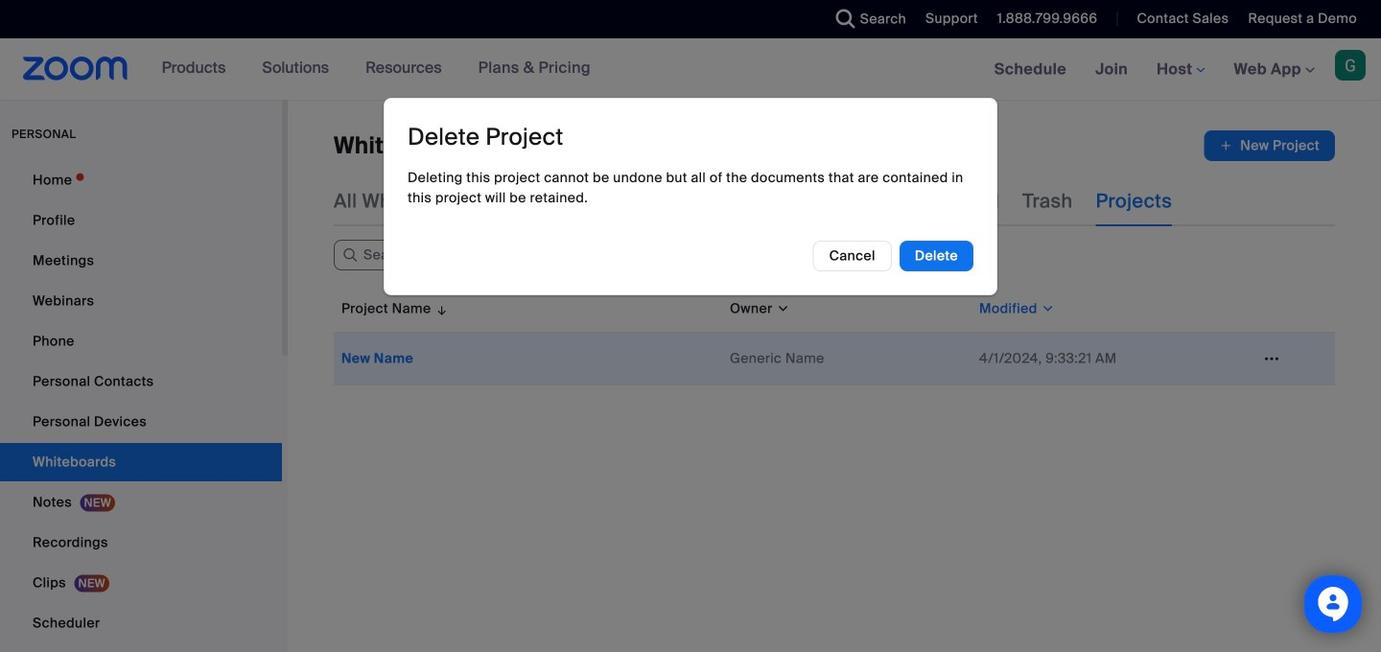 Task type: describe. For each thing, give the bounding box(es) containing it.
tabs of all whiteboard page tab list
[[334, 176, 1172, 226]]

arrow down image
[[431, 297, 449, 320]]

edit project image
[[1256, 350, 1287, 367]]

meetings navigation
[[980, 38, 1381, 101]]

add image
[[1219, 136, 1233, 155]]

personal menu menu
[[0, 161, 282, 652]]

Search text field
[[334, 240, 564, 270]]



Task type: vqa. For each thing, say whether or not it's contained in the screenshot.
the right that
no



Task type: locate. For each thing, give the bounding box(es) containing it.
application
[[334, 286, 1335, 386]]

heading
[[408, 122, 564, 152]]

dialog
[[384, 98, 997, 295]]

banner
[[0, 38, 1381, 101]]

product information navigation
[[147, 38, 605, 100]]



